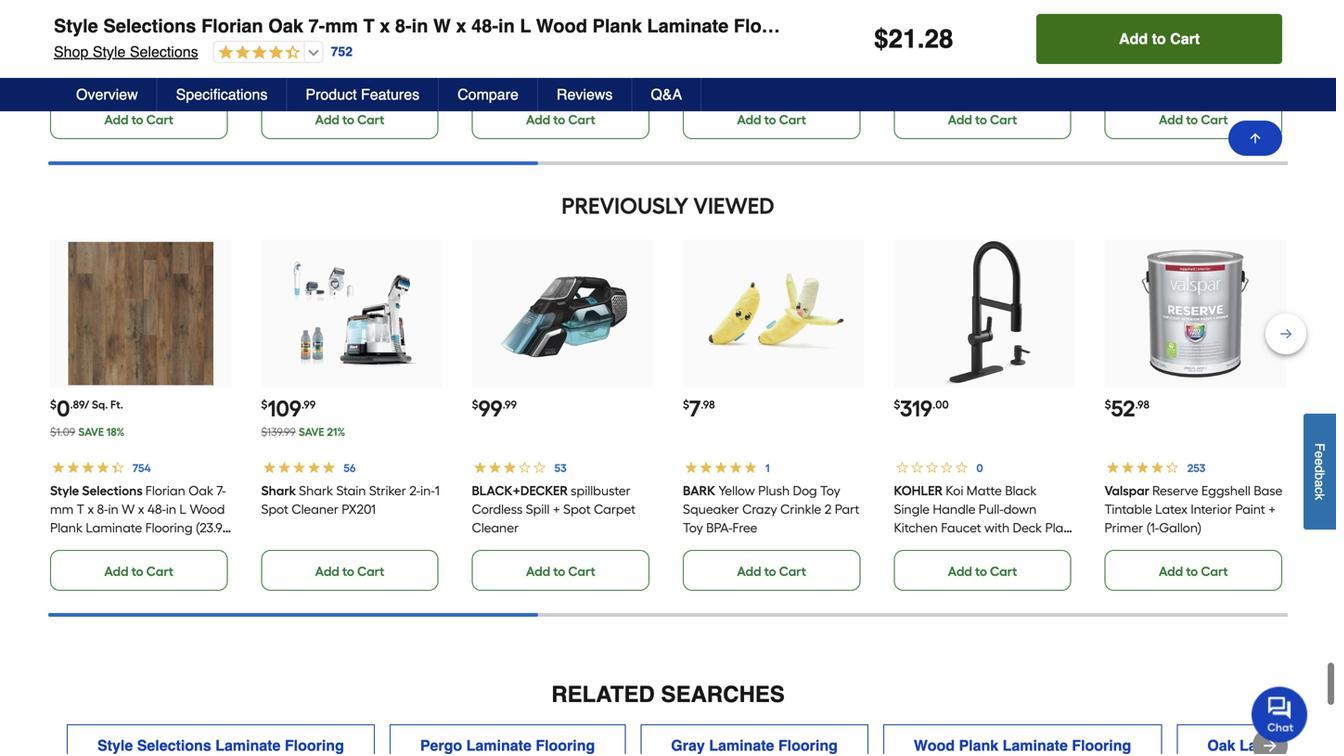Task type: describe. For each thing, give the bounding box(es) containing it.
to inside the 0 list item
[[131, 564, 143, 580]]

style selections
[[50, 483, 143, 499]]

to inside the 319 list item
[[975, 564, 987, 580]]

0 vertical spatial toy
[[820, 483, 841, 499]]

wood inside florian oak 7- mm t x 8-in w x 48-in l wood plank laminate flooring (23.91- sq ft)
[[190, 502, 225, 518]]

spillbuster cordless spill + spot carpet cleaner
[[472, 483, 636, 536]]

add for 109 list item
[[315, 564, 340, 580]]

.98 for 52
[[1136, 398, 1150, 412]]

floorcomfort for 25-ft x 4-ft x 2- mm premium foam flooring underlayment (100-sq ft /panel)
[[472, 31, 551, 47]]

kohler koi matte black single handle pull-down kitchen faucet with deck plate and soap dispenser included image
[[912, 241, 1057, 386]]

carpet
[[594, 502, 636, 518]]

silver
[[292, 50, 323, 66]]

1 vertical spatial selections
[[130, 43, 198, 60]]

shark for shark
[[261, 483, 296, 499]]

3.34-
[[179, 31, 207, 47]]

99
[[479, 396, 503, 423]]

px201
[[342, 502, 376, 518]]

mm inside 25-ft x 4-ft x 2- mm premium foam flooring underlayment (100-sq ft /panel)
[[472, 50, 496, 66]]

gallon)
[[1160, 520, 1202, 536]]

f e e d b a c k
[[1313, 443, 1328, 500]]

2- for 25-ft x 4-ft x 2- mm premium foam flooring underlayment (100-sq ft /panel)
[[627, 31, 638, 47]]

bark yellow plush dog toy squeaker crazy crinkle 2 part toy bpa-free image
[[701, 241, 846, 386]]

matte
[[967, 483, 1002, 499]]

add to cart link for list item containing apoc
[[1105, 99, 1283, 139]]

add to cart down kit
[[948, 112, 1018, 128]]

cart for 109 list item
[[357, 564, 385, 580]]

product features button
[[287, 78, 439, 111]]

compare
[[458, 86, 519, 103]]

shark shark stain striker 2-in-1 spot cleaner px201 image
[[279, 241, 424, 386]]

specifications button
[[157, 78, 287, 111]]

underlayment inside 30-ft x 3.34-ft x 2-mm standard foam flooring underlayment (100-sq ft /roll)
[[50, 68, 135, 84]]

36-
[[1144, 31, 1162, 47]]

chat invite button image
[[1252, 686, 1309, 743]]

underlayment inside '26.33-ft x 3.83-ft x 6-mil premium poly film flooring underlayment (100-sq ft / (roll)'
[[734, 68, 818, 84]]

add to cart link for the 0 list item
[[50, 551, 228, 591]]

arrow right image
[[1261, 737, 1280, 755]]

0 vertical spatial w
[[433, 15, 451, 37]]

to inside 99 list item
[[553, 564, 565, 580]]

add for 99 list item
[[526, 564, 551, 580]]

reviews button
[[538, 78, 632, 111]]

reviews
[[557, 86, 613, 103]]

52 list item
[[1105, 240, 1286, 591]]

plank inside florian oak 7- mm t x 8-in w x 48-in l wood plank laminate flooring (23.91- sq ft)
[[50, 520, 83, 536]]

sq inside florian oak 7- mm t x 8-in w x 48-in l wood plank laminate flooring (23.91- sq ft)
[[50, 539, 64, 555]]

specifications
[[176, 86, 268, 103]]

black
[[1005, 483, 1037, 499]]

add for the 319 list item
[[948, 564, 973, 580]]

searches
[[661, 682, 785, 708]]

latex
[[1156, 502, 1188, 518]]

cart for sixth list item from right
[[146, 112, 174, 128]]

.99 for 99
[[503, 398, 517, 412]]

yellow
[[719, 483, 755, 499]]

add to cart down product features in the left of the page
[[315, 112, 385, 128]]

arrow up image
[[1248, 131, 1263, 146]]

koi
[[946, 483, 963, 499]]

.00
[[933, 398, 949, 412]]

striker
[[369, 483, 406, 499]]

kohler
[[894, 483, 943, 499]]

0 vertical spatial florian
[[201, 15, 263, 37]]

valspar reserve eggshell base tintable latex interior paint + primer (1-gallon) image
[[1123, 241, 1268, 386]]

$ 52 .98
[[1105, 396, 1150, 423]]

26.33-
[[771, 31, 806, 47]]

list item containing apoc
[[1105, 0, 1286, 139]]

2 e from the top
[[1313, 458, 1328, 466]]

to inside button
[[1152, 30, 1166, 47]]

add for the 52 list item
[[1159, 564, 1184, 580]]

shop
[[54, 43, 89, 60]]

cart for fourth list item from left
[[779, 112, 807, 128]]

in-
[[420, 483, 435, 499]]

to down reviews
[[553, 112, 565, 128]]

319 list item
[[894, 240, 1075, 591]]

$ 21 . 28
[[874, 24, 954, 54]]

q&a button
[[632, 78, 702, 111]]

shark for shark stain striker 2-in-1 spot cleaner px201
[[299, 483, 333, 499]]

144-
[[1185, 31, 1209, 47]]

2- inside shark stain striker 2-in-1 spot cleaner px201
[[409, 483, 420, 499]]

koi matte black single handle pull-down kitchen faucet with deck plate and soap dispenser included
[[894, 483, 1075, 555]]

product
[[306, 86, 357, 103]]

cleaner inside spillbuster cordless spill + spot carpet cleaner
[[472, 520, 519, 536]]

to down overview button
[[131, 112, 143, 128]]

1 e from the top
[[1313, 451, 1328, 458]]

4- inside 25-ft x 4-ft x 2- mm premium foam flooring underlayment (100-sq ft /panel)
[[594, 31, 605, 47]]

a
[[1313, 480, 1328, 487]]

floorcomfort for underlayment tape silver
[[261, 31, 340, 47]]

0 horizontal spatial toy
[[683, 520, 703, 536]]

premium for floorcomfort
[[499, 50, 552, 66]]

t inside florian oak 7- mm t x 8-in w x 48-in l wood plank laminate flooring (23.91- sq ft)
[[77, 502, 84, 518]]

flooring inside '26.33-ft x 3.83-ft x 6-mil premium poly film flooring underlayment (100-sq ft / (roll)'
[[683, 68, 730, 84]]

0 vertical spatial l
[[520, 15, 531, 37]]

add to cart link for the 319 list item
[[894, 551, 1072, 591]]

add to cart link for 7 list item
[[683, 551, 861, 591]]

6-
[[693, 50, 704, 66]]

project source for premium
[[683, 31, 768, 47]]

to down 36-in x 144-ft 432-sq ft felt roof underlayment
[[1186, 112, 1198, 128]]

mm inside 30-ft x 3.34-ft x 2-mm standard foam flooring underlayment (100-sq ft /roll)
[[61, 50, 85, 66]]

add to cart link for 99 list item
[[472, 551, 650, 591]]

0 list item
[[50, 240, 231, 591]]

$ for 0
[[50, 398, 57, 412]]

spill
[[526, 502, 550, 518]]

.89/
[[70, 398, 89, 412]]

k
[[1313, 494, 1328, 500]]

eggshell
[[1202, 483, 1251, 499]]

add to cart down reviews
[[526, 112, 596, 128]]

30-ft x 3.34-ft x 2-mm standard foam flooring underlayment (100-sq ft /roll)
[[50, 31, 230, 84]]

25-ft x 4-ft x 2- mm premium foam flooring underlayment (100-sq ft /panel)
[[472, 31, 639, 103]]

overview button
[[58, 78, 157, 111]]

$139.99 save 21%
[[261, 426, 345, 439]]

+ inside reserve eggshell base tintable latex interior paint + primer (1-gallon)
[[1269, 502, 1276, 518]]

3 list item from the left
[[472, 0, 653, 139]]

style for style selections florian oak 7-mm t x 8-in w x 48-in l wood plank laminate flooring (23.91-sq ft)
[[54, 15, 98, 37]]

primer
[[1105, 520, 1144, 536]]

1 horizontal spatial oak
[[268, 15, 303, 37]]

c
[[1313, 487, 1328, 494]]

free
[[733, 520, 758, 536]]

add for list item containing apoc
[[1159, 112, 1184, 128]]

add for 7 list item
[[737, 564, 762, 580]]

f e e d b a c k button
[[1304, 414, 1337, 530]]

7 list item
[[683, 240, 864, 591]]

52
[[1112, 396, 1136, 423]]

/roll)
[[195, 68, 225, 84]]

1
[[435, 483, 440, 499]]

dog
[[793, 483, 817, 499]]

product features
[[306, 86, 420, 103]]

add to cart down '26.33-ft x 3.83-ft x 6-mil premium poly film flooring underlayment (100-sq ft / (roll)' on the right top of the page
[[737, 112, 807, 128]]

add to cart link for fourth list item from left
[[683, 99, 861, 139]]

add to cart inside button
[[1119, 30, 1200, 47]]

bark
[[683, 483, 716, 499]]

3.83-
[[827, 31, 855, 47]]

part
[[835, 502, 860, 518]]

add to cart inside the 0 list item
[[104, 564, 174, 580]]

previously
[[562, 193, 689, 220]]

add for second list item from right
[[948, 112, 973, 128]]

crazy
[[742, 502, 777, 518]]

stain
[[336, 483, 366, 499]]

crinkle
[[781, 502, 822, 518]]

1 horizontal spatial 48-
[[472, 15, 498, 37]]

w inside florian oak 7- mm t x 8-in w x 48-in l wood plank laminate flooring (23.91- sq ft)
[[122, 502, 135, 518]]

down
[[1004, 502, 1037, 518]]

mil
[[704, 50, 721, 66]]

f
[[1313, 443, 1328, 451]]

soap
[[921, 539, 952, 555]]

7- inside florian oak 7- mm t x 8-in w x 48-in l wood plank laminate flooring (23.91- sq ft)
[[217, 483, 226, 499]]

$ for 319
[[894, 398, 901, 412]]

+ inside spillbuster cordless spill + spot carpet cleaner
[[553, 502, 561, 518]]

x inside 36-in x 144-ft 432-sq ft felt roof underlayment
[[1175, 31, 1182, 47]]

add for the 0 list item
[[104, 564, 129, 580]]

36-in x 144-ft 432-sq ft felt roof underlayment
[[1105, 31, 1272, 66]]

to down product features in the left of the page
[[342, 112, 354, 128]]

b
[[1313, 473, 1328, 480]]

2- for 30-ft x 3.34-ft x 2-mm standard foam flooring underlayment (100-sq ft /roll)
[[50, 50, 61, 66]]

mm up 752
[[325, 15, 358, 37]]

sq inside 25-ft x 4-ft x 2- mm premium foam flooring underlayment (100-sq ft /panel)
[[588, 68, 602, 84]]

spot inside spillbuster cordless spill + spot carpet cleaner
[[564, 502, 591, 518]]

$1.09
[[50, 426, 75, 439]]

source for premium
[[727, 31, 768, 47]]

add to cart inside 109 list item
[[315, 564, 385, 580]]

$ for 21
[[874, 24, 889, 54]]

to inside the 52 list item
[[1186, 564, 1198, 580]]

underlayment inside 25-ft x 4-ft x 2- mm premium foam flooring underlayment (100-sq ft /panel)
[[472, 68, 557, 84]]

in inside 36-in x 144-ft 432-sq ft felt roof underlayment
[[1162, 31, 1172, 47]]

standard
[[88, 50, 143, 66]]

1 horizontal spatial ft)
[[899, 15, 918, 37]]

30-
[[138, 31, 157, 47]]

(23.91- inside florian oak 7- mm t x 8-in w x 48-in l wood plank laminate flooring (23.91- sq ft)
[[196, 520, 231, 536]]



Task type: locate. For each thing, give the bounding box(es) containing it.
8-
[[395, 15, 412, 37], [97, 502, 108, 518]]

21%
[[327, 426, 345, 439]]

1 horizontal spatial (100-
[[560, 68, 588, 84]]

add to cart down gallon)
[[1159, 564, 1228, 580]]

project source up installation
[[894, 31, 979, 47]]

flooring 4-pc installation kit
[[894, 31, 1059, 66]]

109
[[268, 396, 302, 423]]

cleaner inside shark stain striker 2-in-1 spot cleaner px201
[[292, 502, 338, 518]]

25-
[[554, 31, 572, 47]]

add to cart link inside the 0 list item
[[50, 551, 228, 591]]

sq right the 144-
[[1246, 31, 1260, 47]]

0 horizontal spatial source
[[94, 31, 135, 47]]

sq inside 30-ft x 3.34-ft x 2-mm standard foam flooring underlayment (100-sq ft /roll)
[[166, 68, 180, 84]]

1 horizontal spatial (23.91-
[[813, 15, 872, 37]]

.98 up the valspar
[[1136, 398, 1150, 412]]

flooring inside 30-ft x 3.34-ft x 2-mm standard foam flooring underlayment (100-sq ft /roll)
[[183, 50, 230, 66]]

0 horizontal spatial 2-
[[50, 50, 61, 66]]

tintable
[[1105, 502, 1153, 518]]

to down yellow plush dog toy squeaker crazy crinkle 2 part toy bpa-free
[[764, 564, 776, 580]]

(1-
[[1147, 520, 1160, 536]]

add down florian oak 7- mm t x 8-in w x 48-in l wood plank laminate flooring (23.91- sq ft) at the bottom of the page
[[104, 564, 129, 580]]

add to cart link for sixth list item from right
[[50, 99, 228, 139]]

752
[[331, 44, 353, 59]]

1 horizontal spatial shark
[[299, 483, 333, 499]]

handle
[[933, 502, 976, 518]]

cart down florian oak 7- mm t x 8-in w x 48-in l wood plank laminate flooring (23.91- sq ft) at the bottom of the page
[[146, 564, 174, 580]]

film
[[807, 50, 831, 66]]

1 horizontal spatial .98
[[1136, 398, 1150, 412]]

add to cart link for 109 list item
[[261, 551, 439, 591]]

1 horizontal spatial +
[[1269, 502, 1276, 518]]

add to cart link
[[50, 99, 228, 139], [261, 99, 439, 139], [472, 99, 650, 139], [683, 99, 861, 139], [894, 99, 1072, 139], [1105, 99, 1283, 139], [50, 551, 228, 591], [261, 551, 439, 591], [472, 551, 650, 591], [683, 551, 861, 591], [894, 551, 1072, 591], [1105, 551, 1283, 591]]

style selections florian oak 7-mm t x 8-in w x 48-in l wood plank laminate flooring (23.91-sq ft) image
[[68, 241, 213, 386]]

+ down base
[[1269, 502, 1276, 518]]

0 horizontal spatial ft)
[[67, 539, 80, 555]]

0 vertical spatial (23.91-
[[813, 15, 872, 37]]

add to cart down overview button
[[104, 112, 174, 128]]

add down shark stain striker 2-in-1 spot cleaner px201
[[315, 564, 340, 580]]

interior
[[1191, 502, 1233, 518]]

underlayment inside underlayment tape silver
[[343, 31, 428, 47]]

valspar
[[1105, 483, 1150, 499]]

plank down the style selections
[[50, 520, 83, 536]]

0 horizontal spatial 4-
[[594, 31, 605, 47]]

sq left "/roll)"
[[166, 68, 180, 84]]

0 horizontal spatial 48-
[[148, 502, 166, 518]]

2 source from the left
[[727, 31, 768, 47]]

1 foam from the left
[[146, 50, 180, 66]]

3 project source from the left
[[894, 31, 979, 47]]

flooring inside flooring 4-pc installation kit
[[982, 31, 1029, 47]]

48-
[[472, 15, 498, 37], [148, 502, 166, 518]]

sq down 3.83-
[[850, 68, 863, 84]]

0 horizontal spatial (100-
[[138, 68, 166, 84]]

list item
[[50, 0, 231, 139], [261, 0, 442, 139], [472, 0, 653, 139], [683, 0, 864, 139], [894, 0, 1075, 139], [1105, 0, 1286, 139]]

(100- inside 25-ft x 4-ft x 2- mm premium foam flooring underlayment (100-sq ft /panel)
[[560, 68, 588, 84]]

cart inside 109 list item
[[357, 564, 385, 580]]

premium up /panel)
[[499, 50, 552, 66]]

sq.
[[92, 398, 108, 412]]

add to cart link for second list item from right
[[894, 99, 1072, 139]]

0 horizontal spatial wood
[[190, 502, 225, 518]]

2 shark from the left
[[299, 483, 333, 499]]

style for style selections
[[50, 483, 79, 499]]

0 horizontal spatial oak
[[189, 483, 213, 499]]

add for sixth list item from right
[[104, 112, 129, 128]]

0 horizontal spatial floorcomfort
[[261, 31, 340, 47]]

add to cart link inside 109 list item
[[261, 551, 439, 591]]

add
[[1119, 30, 1148, 47], [104, 112, 129, 128], [315, 112, 340, 128], [526, 112, 551, 128], [737, 112, 762, 128], [948, 112, 973, 128], [1159, 112, 1184, 128], [104, 564, 129, 580], [315, 564, 340, 580], [526, 564, 551, 580], [737, 564, 762, 580], [948, 564, 973, 580], [1159, 564, 1184, 580]]

selections for style selections florian oak 7-mm t x 8-in w x 48-in l wood plank laminate flooring (23.91-sq ft)
[[103, 15, 196, 37]]

0 horizontal spatial .99
[[302, 398, 316, 412]]

save down $ 0 .89/ sq. ft.
[[78, 426, 104, 439]]

0 horizontal spatial l
[[179, 502, 187, 518]]

add inside the 319 list item
[[948, 564, 973, 580]]

flooring
[[734, 15, 808, 37], [982, 31, 1029, 47], [183, 50, 230, 66], [591, 50, 639, 66], [683, 68, 730, 84], [145, 520, 193, 536]]

cart for second list item from right
[[990, 112, 1018, 128]]

to down px201 on the bottom left of page
[[342, 564, 354, 580]]

1 horizontal spatial wood
[[536, 15, 587, 37]]

(100- down shop style selections
[[138, 68, 166, 84]]

1 vertical spatial toy
[[683, 520, 703, 536]]

shark inside shark stain striker 2-in-1 spot cleaner px201
[[299, 483, 333, 499]]

t
[[363, 15, 375, 37], [77, 502, 84, 518]]

(100- inside 30-ft x 3.34-ft x 2-mm standard foam flooring underlayment (100-sq ft /roll)
[[138, 68, 166, 84]]

laminate down the style selections
[[86, 520, 142, 536]]

1 vertical spatial l
[[179, 502, 187, 518]]

1 horizontal spatial project
[[683, 31, 724, 47]]

1 project from the left
[[50, 31, 91, 47]]

add inside button
[[1119, 30, 1148, 47]]

l inside florian oak 7- mm t x 8-in w x 48-in l wood plank laminate flooring (23.91- sq ft)
[[179, 502, 187, 518]]

.98 up bark
[[701, 398, 715, 412]]

foam for 30-
[[146, 50, 180, 66]]

installation
[[894, 50, 959, 66]]

1 horizontal spatial foam
[[555, 50, 588, 66]]

project
[[50, 31, 91, 47], [683, 31, 724, 47], [894, 31, 935, 47]]

1 .98 from the left
[[701, 398, 715, 412]]

4- right 25-
[[594, 31, 605, 47]]

1 horizontal spatial toy
[[820, 483, 841, 499]]

0 vertical spatial ft)
[[899, 15, 918, 37]]

add down dispenser
[[948, 564, 973, 580]]

2 .98 from the left
[[1136, 398, 1150, 412]]

florian
[[201, 15, 263, 37], [146, 483, 185, 499]]

related searches
[[551, 682, 785, 708]]

2- inside 25-ft x 4-ft x 2- mm premium foam flooring underlayment (100-sq ft /panel)
[[627, 31, 638, 47]]

2
[[825, 502, 832, 518]]

laminate
[[647, 15, 729, 37], [86, 520, 142, 536]]

e up b
[[1313, 458, 1328, 466]]

dispenser
[[955, 539, 1013, 555]]

project up standard
[[50, 31, 91, 47]]

add down free
[[737, 564, 762, 580]]

2 vertical spatial 2-
[[409, 483, 420, 499]]

1 horizontal spatial cleaner
[[472, 520, 519, 536]]

1 shark from the left
[[261, 483, 296, 499]]

to down '26.33-ft x 3.83-ft x 6-mil premium poly film flooring underlayment (100-sq ft / (roll)' on the right top of the page
[[764, 112, 776, 128]]

kitchen
[[894, 520, 938, 536]]

1 horizontal spatial .99
[[503, 398, 517, 412]]

cart inside the 52 list item
[[1201, 564, 1228, 580]]

black+decker
[[472, 483, 568, 499]]

add down kit
[[948, 112, 973, 128]]

2 (100- from the left
[[560, 68, 588, 84]]

cart inside the 0 list item
[[146, 564, 174, 580]]

cleaner
[[292, 502, 338, 518], [472, 520, 519, 536]]

0 horizontal spatial florian
[[146, 483, 185, 499]]

sq inside 36-in x 144-ft 432-sq ft felt roof underlayment
[[1246, 31, 1260, 47]]

to down florian oak 7- mm t x 8-in w x 48-in l wood plank laminate flooring (23.91- sq ft) at the bottom of the page
[[131, 564, 143, 580]]

1 vertical spatial plank
[[50, 520, 83, 536]]

add inside the 0 list item
[[104, 564, 129, 580]]

add to cart up roof
[[1119, 30, 1200, 47]]

1 vertical spatial t
[[77, 502, 84, 518]]

2 vertical spatial style
[[50, 483, 79, 499]]

1 project source from the left
[[50, 31, 135, 47]]

1 vertical spatial florian
[[146, 483, 185, 499]]

plank
[[593, 15, 642, 37], [50, 520, 83, 536]]

0 vertical spatial oak
[[268, 15, 303, 37]]

1 horizontal spatial 8-
[[395, 15, 412, 37]]

$ 0 .89/ sq. ft.
[[50, 396, 123, 423]]

cart down flooring 4-pc installation kit
[[990, 112, 1018, 128]]

0 horizontal spatial shark
[[261, 483, 296, 499]]

ft) inside florian oak 7- mm t x 8-in w x 48-in l wood plank laminate flooring (23.91- sq ft)
[[67, 539, 80, 555]]

0 vertical spatial selections
[[103, 15, 196, 37]]

florian right the style selections
[[146, 483, 185, 499]]

add to cart down free
[[737, 564, 807, 580]]

project for 6-
[[683, 31, 724, 47]]

cordless
[[472, 502, 523, 518]]

add to cart link inside 99 list item
[[472, 551, 650, 591]]

and
[[894, 539, 918, 555]]

apoc
[[1105, 31, 1141, 47]]

cleaner down cordless
[[472, 520, 519, 536]]

add to cart link inside 7 list item
[[683, 551, 861, 591]]

spot down spillbuster
[[564, 502, 591, 518]]

cart down "crinkle"
[[779, 564, 807, 580]]

1 list item from the left
[[50, 0, 231, 139]]

$ for 7
[[683, 398, 690, 412]]

add for 4th list item from right
[[526, 112, 551, 128]]

add for fourth list item from left
[[737, 112, 762, 128]]

underlayment inside 36-in x 144-ft 432-sq ft felt roof underlayment
[[1159, 50, 1244, 66]]

sq left .
[[872, 15, 894, 37]]

foam inside 30-ft x 3.34-ft x 2-mm standard foam flooring underlayment (100-sq ft /roll)
[[146, 50, 180, 66]]

style right 'shop'
[[93, 43, 126, 60]]

add to cart inside 99 list item
[[526, 564, 596, 580]]

0 horizontal spatial w
[[122, 502, 135, 518]]

1 vertical spatial 7-
[[217, 483, 226, 499]]

cart for the 52 list item
[[1201, 564, 1228, 580]]

to up roof
[[1152, 30, 1166, 47]]

oak inside florian oak 7- mm t x 8-in w x 48-in l wood plank laminate flooring (23.91- sq ft)
[[189, 483, 213, 499]]

109 list item
[[261, 240, 442, 591]]

save for 109
[[299, 426, 324, 439]]

t up product features in the left of the page
[[363, 15, 375, 37]]

1 floorcomfort from the left
[[261, 31, 340, 47]]

7
[[690, 396, 701, 423]]

1 (100- from the left
[[138, 68, 166, 84]]

sq inside '26.33-ft x 3.83-ft x 6-mil premium poly film flooring underlayment (100-sq ft / (roll)'
[[850, 68, 863, 84]]

to inside 109 list item
[[342, 564, 354, 580]]

flooring inside 25-ft x 4-ft x 2- mm premium foam flooring underlayment (100-sq ft /panel)
[[591, 50, 639, 66]]

sq down the style selections
[[50, 539, 64, 555]]

cart inside the 319 list item
[[990, 564, 1018, 580]]

$ inside '$ 52 .98'
[[1105, 398, 1112, 412]]

florian inside florian oak 7- mm t x 8-in w x 48-in l wood plank laminate flooring (23.91- sq ft)
[[146, 483, 185, 499]]

2 4- from the left
[[1032, 31, 1044, 47]]

project source up mil in the top right of the page
[[683, 31, 768, 47]]

0 vertical spatial 7-
[[309, 15, 325, 37]]

(100- for standard
[[138, 68, 166, 84]]

1 vertical spatial cleaner
[[472, 520, 519, 536]]

1 premium from the left
[[499, 50, 552, 66]]

2 project source from the left
[[683, 31, 768, 47]]

save
[[78, 426, 104, 439], [299, 426, 324, 439]]

$ inside $ 7 .98
[[683, 398, 690, 412]]

save for 0
[[78, 426, 104, 439]]

underlayment up features
[[343, 31, 428, 47]]

4- left apoc
[[1032, 31, 1044, 47]]

6 list item from the left
[[1105, 0, 1286, 139]]

$ inside $ 0 .89/ sq. ft.
[[50, 398, 57, 412]]

cart down overview button
[[146, 112, 174, 128]]

toy
[[820, 483, 841, 499], [683, 520, 703, 536]]

0 vertical spatial wood
[[536, 15, 587, 37]]

save left 21% at the bottom left of the page
[[299, 426, 324, 439]]

0 horizontal spatial project
[[50, 31, 91, 47]]

3 (100- from the left
[[821, 68, 850, 84]]

0 horizontal spatial cleaner
[[292, 502, 338, 518]]

cart down 36-in x 144-ft 432-sq ft felt roof underlayment
[[1201, 112, 1228, 128]]

underlayment
[[343, 31, 428, 47], [1159, 50, 1244, 66], [50, 68, 135, 84], [472, 68, 557, 84], [734, 68, 818, 84]]

$ 319 .00
[[894, 396, 949, 423]]

premium right mil in the top right of the page
[[724, 50, 777, 66]]

cart for list item containing apoc
[[1201, 112, 1228, 128]]

(100- down film
[[821, 68, 850, 84]]

$ for 52
[[1105, 398, 1112, 412]]

0 vertical spatial t
[[363, 15, 375, 37]]

add inside 109 list item
[[315, 564, 340, 580]]

florian up 4.4 stars image
[[201, 15, 263, 37]]

1 vertical spatial w
[[122, 502, 135, 518]]

8- inside florian oak 7- mm t x 8-in w x 48-in l wood plank laminate flooring (23.91- sq ft)
[[97, 502, 108, 518]]

premium inside '26.33-ft x 3.83-ft x 6-mil premium poly film flooring underlayment (100-sq ft / (roll)'
[[724, 50, 777, 66]]

e
[[1313, 451, 1328, 458], [1313, 458, 1328, 466]]

add to cart inside the 319 list item
[[948, 564, 1018, 580]]

e up d
[[1313, 451, 1328, 458]]

ft) left .
[[899, 15, 918, 37]]

3 source from the left
[[938, 31, 979, 47]]

add for 2nd list item
[[315, 112, 340, 128]]

$ 109 .99
[[261, 396, 316, 423]]

2 horizontal spatial 2-
[[627, 31, 638, 47]]

1 horizontal spatial project source
[[683, 31, 768, 47]]

1 horizontal spatial spot
[[564, 502, 591, 518]]

0 horizontal spatial .98
[[701, 398, 715, 412]]

$ inside $ 109 .99
[[261, 398, 268, 412]]

l
[[520, 15, 531, 37], [179, 502, 187, 518]]

add inside 99 list item
[[526, 564, 551, 580]]

+
[[553, 502, 561, 518], [1269, 502, 1276, 518]]

1 vertical spatial 48-
[[148, 502, 166, 518]]

add to cart down dispenser
[[948, 564, 1018, 580]]

foam down 25-
[[555, 50, 588, 66]]

cart right 36- at the right of the page
[[1170, 30, 1200, 47]]

4-
[[594, 31, 605, 47], [1032, 31, 1044, 47]]

add to cart link for 2nd list item
[[261, 99, 439, 139]]

(100- for premium
[[560, 68, 588, 84]]

ft) down the style selections
[[67, 539, 80, 555]]

mm inside florian oak 7- mm t x 8-in w x 48-in l wood plank laminate flooring (23.91- sq ft)
[[50, 502, 74, 518]]

0 vertical spatial laminate
[[647, 15, 729, 37]]

0 horizontal spatial laminate
[[86, 520, 142, 536]]

ft)
[[899, 15, 918, 37], [67, 539, 80, 555]]

8- down the style selections
[[97, 502, 108, 518]]

0 horizontal spatial save
[[78, 426, 104, 439]]

t down the style selections
[[77, 502, 84, 518]]

flooring inside florian oak 7- mm t x 8-in w x 48-in l wood plank laminate flooring (23.91- sq ft)
[[145, 520, 193, 536]]

project source up standard
[[50, 31, 135, 47]]

1 horizontal spatial 4-
[[1032, 31, 1044, 47]]

1 horizontal spatial laminate
[[647, 15, 729, 37]]

source up standard
[[94, 31, 135, 47]]

2 horizontal spatial (100-
[[821, 68, 850, 84]]

laminate inside florian oak 7- mm t x 8-in w x 48-in l wood plank laminate flooring (23.91- sq ft)
[[86, 520, 142, 536]]

1 horizontal spatial source
[[727, 31, 768, 47]]

.99 up black+decker
[[503, 398, 517, 412]]

(100- inside '26.33-ft x 3.83-ft x 6-mil premium poly film flooring underlayment (100-sq ft / (roll)'
[[821, 68, 850, 84]]

cart inside 7 list item
[[779, 564, 807, 580]]

.99 for 109
[[302, 398, 316, 412]]

432-
[[1221, 31, 1246, 47]]

previously viewed heading
[[48, 188, 1288, 225]]

cleaner down stain
[[292, 502, 338, 518]]

1 vertical spatial (23.91-
[[196, 520, 231, 536]]

0 horizontal spatial +
[[553, 502, 561, 518]]

2 spot from the left
[[564, 502, 591, 518]]

compare button
[[439, 78, 538, 111]]

$ inside $ 319 .00
[[894, 398, 901, 412]]

1 horizontal spatial w
[[433, 15, 451, 37]]

add down product
[[315, 112, 340, 128]]

project source for standard
[[50, 31, 135, 47]]

add down gallon)
[[1159, 564, 1184, 580]]

underlayment up overview
[[50, 68, 135, 84]]

0 vertical spatial cleaner
[[292, 502, 338, 518]]

4.4 stars image
[[214, 45, 300, 62]]

florian oak 7- mm t x 8-in w x 48-in l wood plank laminate flooring (23.91- sq ft)
[[50, 483, 231, 555]]

add to cart inside the 52 list item
[[1159, 564, 1228, 580]]

0 horizontal spatial project source
[[50, 31, 135, 47]]

to down kit
[[975, 112, 987, 128]]

1 vertical spatial ft)
[[67, 539, 80, 555]]

$ 99 .99
[[472, 396, 517, 423]]

1 save from the left
[[78, 426, 104, 439]]

add to cart link inside the 52 list item
[[1105, 551, 1283, 591]]

premium inside 25-ft x 4-ft x 2- mm premium foam flooring underlayment (100-sq ft /panel)
[[499, 50, 552, 66]]

premium
[[499, 50, 552, 66], [724, 50, 777, 66]]

toy down 'squeaker'
[[683, 520, 703, 536]]

99 list item
[[472, 240, 653, 591]]

1 spot from the left
[[261, 502, 288, 518]]

floorcomfort left 25-
[[472, 31, 551, 47]]

selections inside the 0 list item
[[82, 483, 143, 499]]

mm left standard
[[61, 50, 85, 66]]

overview
[[76, 86, 138, 103]]

1 horizontal spatial plank
[[593, 15, 642, 37]]

add to cart down florian oak 7- mm t x 8-in w x 48-in l wood plank laminate flooring (23.91- sq ft) at the bottom of the page
[[104, 564, 174, 580]]

add down '26.33-ft x 3.83-ft x 6-mil premium poly film flooring underlayment (100-sq ft / (roll)' on the right top of the page
[[737, 112, 762, 128]]

add to cart down px201 on the bottom left of page
[[315, 564, 385, 580]]

0 horizontal spatial foam
[[146, 50, 180, 66]]

2 foam from the left
[[555, 50, 588, 66]]

4 list item from the left
[[683, 0, 864, 139]]

1 horizontal spatial premium
[[724, 50, 777, 66]]

$1.09 save 18%
[[50, 426, 125, 439]]

3 project from the left
[[894, 31, 935, 47]]

add inside the 52 list item
[[1159, 564, 1184, 580]]

0 vertical spatial plank
[[593, 15, 642, 37]]

to inside 7 list item
[[764, 564, 776, 580]]

2 premium from the left
[[724, 50, 777, 66]]

sq up reviews
[[588, 68, 602, 84]]

2 horizontal spatial project source
[[894, 31, 979, 47]]

spot down $139.99
[[261, 502, 288, 518]]

1 vertical spatial 2-
[[50, 50, 61, 66]]

add down reviews button
[[526, 112, 551, 128]]

premium for project source
[[724, 50, 777, 66]]

selections for style selections
[[82, 483, 143, 499]]

spot inside shark stain striker 2-in-1 spot cleaner px201
[[261, 502, 288, 518]]

w up compare button
[[433, 15, 451, 37]]

project for 2-
[[50, 31, 91, 47]]

source for standard
[[94, 31, 135, 47]]

/panel)
[[472, 87, 514, 103]]

cart down product features button
[[357, 112, 385, 128]]

$ inside $ 99 .99
[[472, 398, 479, 412]]

single
[[894, 502, 930, 518]]

features
[[361, 86, 420, 103]]

48- inside florian oak 7- mm t x 8-in w x 48-in l wood plank laminate flooring (23.91- sq ft)
[[148, 502, 166, 518]]

save inside 109 list item
[[299, 426, 324, 439]]

cart for the 0 list item
[[146, 564, 174, 580]]

kit
[[962, 50, 977, 66]]

cart for 2nd list item
[[357, 112, 385, 128]]

related
[[551, 682, 655, 708]]

1 + from the left
[[553, 502, 561, 518]]

2- inside 30-ft x 3.34-ft x 2-mm standard foam flooring underlayment (100-sq ft /roll)
[[50, 50, 61, 66]]

foam for 25-
[[555, 50, 588, 66]]

0 horizontal spatial (23.91-
[[196, 520, 231, 536]]

8- up features
[[395, 15, 412, 37]]

0
[[57, 396, 70, 423]]

sq
[[872, 15, 894, 37], [1246, 31, 1260, 47], [166, 68, 180, 84], [588, 68, 602, 84], [850, 68, 863, 84], [50, 539, 64, 555]]

black+decker spillbuster cordless spill + spot carpet cleaner image
[[490, 241, 635, 386]]

style selections florian oak 7-mm t x 8-in w x 48-in l wood plank laminate flooring (23.91-sq ft)
[[54, 15, 918, 37]]

mm down the style selections
[[50, 502, 74, 518]]

cart for 99 list item
[[568, 564, 596, 580]]

.99 inside $ 99 .99
[[503, 398, 517, 412]]

2 vertical spatial selections
[[82, 483, 143, 499]]

2 list item from the left
[[261, 0, 442, 139]]

project up installation
[[894, 31, 935, 47]]

w down the style selections
[[122, 502, 135, 518]]

18%
[[106, 426, 125, 439]]

1 .99 from the left
[[302, 398, 316, 412]]

mm down style selections florian oak 7-mm t x 8-in w x 48-in l wood plank laminate flooring (23.91-sq ft) at the top of page
[[472, 50, 496, 66]]

1 horizontal spatial 2-
[[409, 483, 420, 499]]

cart down dispenser
[[990, 564, 1018, 580]]

style up 'shop'
[[54, 15, 98, 37]]

add inside 7 list item
[[737, 564, 762, 580]]

$ for 109
[[261, 398, 268, 412]]

$ for 99
[[472, 398, 479, 412]]

2- left 1
[[409, 483, 420, 499]]

.98 for 7
[[701, 398, 715, 412]]

1 horizontal spatial t
[[363, 15, 375, 37]]

.
[[918, 24, 925, 54]]

0 horizontal spatial spot
[[261, 502, 288, 518]]

project up 6-
[[683, 31, 724, 47]]

foam inside 25-ft x 4-ft x 2- mm premium foam flooring underlayment (100-sq ft /panel)
[[555, 50, 588, 66]]

0 horizontal spatial 8-
[[97, 502, 108, 518]]

cart for 4th list item from right
[[568, 112, 596, 128]]

0 horizontal spatial premium
[[499, 50, 552, 66]]

base
[[1254, 483, 1283, 499]]

21
[[889, 24, 918, 54]]

0 horizontal spatial plank
[[50, 520, 83, 536]]

to down gallon)
[[1186, 564, 1198, 580]]

1 vertical spatial 8-
[[97, 502, 108, 518]]

1 horizontal spatial 7-
[[309, 15, 325, 37]]

.98 inside '$ 52 .98'
[[1136, 398, 1150, 412]]

add to cart inside 7 list item
[[737, 564, 807, 580]]

source left the 26.33-
[[727, 31, 768, 47]]

0 vertical spatial style
[[54, 15, 98, 37]]

2 project from the left
[[683, 31, 724, 47]]

shark stain striker 2-in-1 spot cleaner px201
[[261, 483, 440, 518]]

2 horizontal spatial source
[[938, 31, 979, 47]]

1 vertical spatial oak
[[189, 483, 213, 499]]

1 source from the left
[[94, 31, 135, 47]]

4- inside flooring 4-pc installation kit
[[1032, 31, 1044, 47]]

0 vertical spatial 8-
[[395, 15, 412, 37]]

included
[[1016, 539, 1067, 555]]

cart for 7 list item
[[779, 564, 807, 580]]

.99 inside $ 109 .99
[[302, 398, 316, 412]]

save inside the 0 list item
[[78, 426, 104, 439]]

(23.91-
[[813, 15, 872, 37], [196, 520, 231, 536]]

yellow plush dog toy squeaker crazy crinkle 2 part toy bpa-free
[[683, 483, 860, 536]]

2 floorcomfort from the left
[[472, 31, 551, 47]]

pull-
[[979, 502, 1004, 518]]

cart inside 99 list item
[[568, 564, 596, 580]]

1 vertical spatial style
[[93, 43, 126, 60]]

1 4- from the left
[[594, 31, 605, 47]]

cart down px201 on the bottom left of page
[[357, 564, 385, 580]]

2 + from the left
[[1269, 502, 1276, 518]]

d
[[1313, 466, 1328, 473]]

1 horizontal spatial floorcomfort
[[472, 31, 551, 47]]

2- left standard
[[50, 50, 61, 66]]

0 vertical spatial 2-
[[627, 31, 638, 47]]

add to cart
[[1119, 30, 1200, 47], [104, 112, 174, 128], [315, 112, 385, 128], [526, 112, 596, 128], [737, 112, 807, 128], [948, 112, 1018, 128], [1159, 112, 1228, 128], [104, 564, 174, 580], [315, 564, 385, 580], [526, 564, 596, 580], [737, 564, 807, 580], [948, 564, 1018, 580], [1159, 564, 1228, 580]]

2 .99 from the left
[[503, 398, 517, 412]]

0 horizontal spatial t
[[77, 502, 84, 518]]

0 horizontal spatial 7-
[[217, 483, 226, 499]]

foam
[[146, 50, 180, 66], [555, 50, 588, 66]]

2 save from the left
[[299, 426, 324, 439]]

to down dispenser
[[975, 564, 987, 580]]

1 horizontal spatial save
[[299, 426, 324, 439]]

cart inside add to cart button
[[1170, 30, 1200, 47]]

26.33-ft x 3.83-ft x 6-mil premium poly film flooring underlayment (100-sq ft / (roll)
[[683, 31, 864, 103]]

previously viewed
[[562, 193, 775, 220]]

cart for the 319 list item
[[990, 564, 1018, 580]]

felt
[[1105, 50, 1126, 66]]

add to cart link for the 52 list item
[[1105, 551, 1283, 591]]

add up roof
[[1119, 30, 1148, 47]]

cart down spillbuster cordless spill + spot carpet cleaner
[[568, 564, 596, 580]]

5 list item from the left
[[894, 0, 1075, 139]]

plate
[[1045, 520, 1075, 536]]

add to cart link inside the 319 list item
[[894, 551, 1072, 591]]

1 vertical spatial laminate
[[86, 520, 142, 536]]

shop style selections
[[54, 43, 198, 60]]

roof
[[1129, 50, 1156, 66]]

add down overview button
[[104, 112, 129, 128]]

add to cart link for 4th list item from right
[[472, 99, 650, 139]]

.98 inside $ 7 .98
[[701, 398, 715, 412]]

2 horizontal spatial project
[[894, 31, 935, 47]]

faucet
[[941, 520, 981, 536]]

style inside the 0 list item
[[50, 483, 79, 499]]

add to cart down 36-in x 144-ft 432-sq ft felt roof underlayment
[[1159, 112, 1228, 128]]



Task type: vqa. For each thing, say whether or not it's contained in the screenshot.
don't
no



